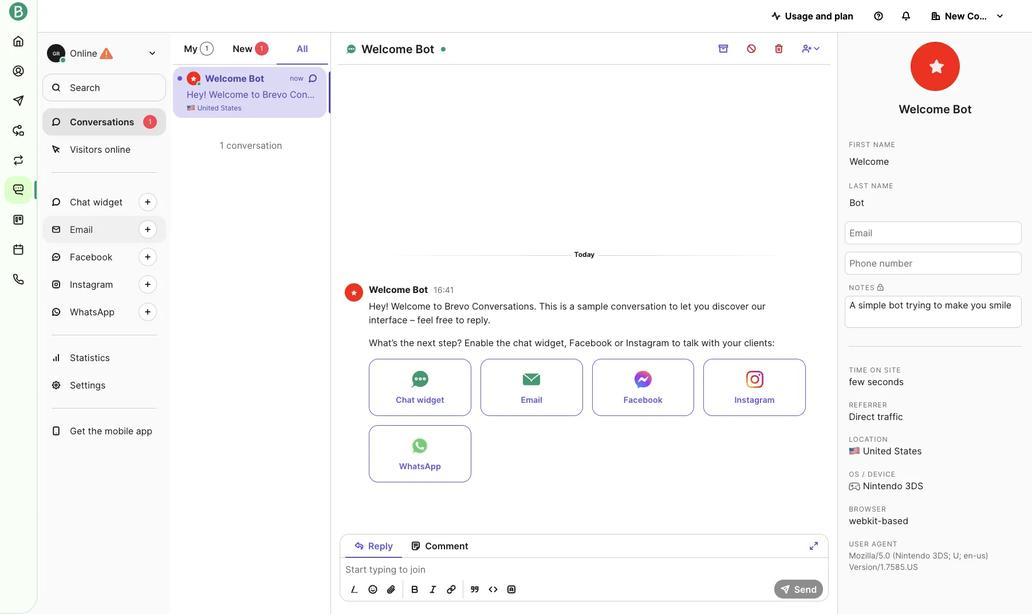 Task type: vqa. For each thing, say whether or not it's contained in the screenshot.
ENABLE to the bottom
yes



Task type: locate. For each thing, give the bounding box(es) containing it.
os / device
[[849, 471, 896, 479]]

hey! down my
[[187, 89, 206, 100]]

0 vertical spatial states
[[221, 104, 242, 112]]

1 vertical spatial let
[[681, 301, 692, 312]]

this for hey! welcome to brevo conversations. this is a sample conversation to let you discover our interface – feel free to reply.  what's the next step? enable the chat widget, facebook or instagram to ta 🇺🇸 united states
[[357, 89, 375, 100]]

free inside hey! welcome to brevo conversations. this is a sample conversation to let you discover our interface – feel free to reply.
[[436, 315, 453, 326]]

1 vertical spatial you
[[694, 301, 710, 312]]

clients:
[[744, 338, 775, 349]]

widget, up first name
[[877, 89, 909, 100]]

welcome
[[362, 42, 413, 56], [205, 73, 247, 84], [209, 89, 249, 100], [899, 103, 951, 116], [369, 284, 411, 296], [391, 301, 431, 312]]

0 horizontal spatial –
[[410, 315, 415, 326]]

talk
[[683, 338, 699, 349]]

our for hey! welcome to brevo conversations. this is a sample conversation to let you discover our interface – feel free to reply.
[[752, 301, 766, 312]]

name right 'first'
[[874, 140, 896, 149]]

let inside hey! welcome to brevo conversations. this is a sample conversation to let you discover our interface – feel free to reply.  what's the next step? enable the chat widget, facebook or instagram to ta 🇺🇸 united states
[[499, 89, 509, 100]]

0 vertical spatial a
[[388, 89, 393, 100]]

new left company
[[945, 10, 965, 22]]

1 vertical spatial feel
[[417, 315, 433, 326]]

discover for hey! welcome to brevo conversations. this is a sample conversation to let you discover our interface – feel free to reply.
[[712, 301, 749, 312]]

1 horizontal spatial conversations.
[[472, 301, 537, 312]]

0 vertical spatial chat
[[855, 89, 874, 100]]

free
[[653, 89, 671, 100], [436, 315, 453, 326]]

name for first name
[[874, 140, 896, 149]]

settings link
[[42, 372, 166, 399]]

0 vertical spatial our
[[570, 89, 584, 100]]

2 vertical spatial conversation
[[611, 301, 667, 312]]

widget, down hey! welcome to brevo conversations. this is a sample conversation to let you discover our interface – feel free to reply.
[[535, 338, 567, 349]]

feel inside hey! welcome to brevo conversations. this is a sample conversation to let you discover our interface – feel free to reply.
[[417, 315, 433, 326]]

get
[[70, 426, 85, 437]]

–
[[628, 89, 632, 100], [410, 315, 415, 326]]

name right last
[[872, 182, 894, 190]]

sample for hey! welcome to brevo conversations. this is a sample conversation to let you discover our interface – feel free to reply.
[[577, 301, 609, 312]]

1 horizontal spatial you
[[694, 301, 710, 312]]

3ds
[[905, 481, 924, 492]]

new company
[[945, 10, 1010, 22]]

conversation
[[429, 89, 485, 100], [227, 140, 282, 151], [611, 301, 667, 312]]

1 horizontal spatial new
[[945, 10, 965, 22]]

1 vertical spatial discover
[[712, 301, 749, 312]]

First name field
[[845, 150, 1022, 173]]

free for hey! welcome to brevo conversations. this is a sample conversation to let you discover our interface – feel free to reply.  what's the next step? enable the chat widget, facebook or instagram to ta 🇺🇸 united states
[[653, 89, 671, 100]]

browser webkit-based
[[849, 505, 909, 527]]

conversations. inside hey! welcome to brevo conversations. this is a sample conversation to let you discover our interface – feel free to reply.  what's the next step? enable the chat widget, facebook or instagram to ta 🇺🇸 united states
[[290, 89, 355, 100]]

chat widget
[[70, 197, 123, 208], [396, 396, 445, 405]]

0 vertical spatial chat widget link
[[42, 189, 166, 216]]

free inside hey! welcome to brevo conversations. this is a sample conversation to let you discover our interface – feel free to reply.  what's the next step? enable the chat widget, facebook or instagram to ta 🇺🇸 united states
[[653, 89, 671, 100]]

0 vertical spatial 🇺🇸
[[187, 104, 195, 112]]

bot
[[416, 42, 435, 56], [249, 73, 264, 84], [953, 103, 972, 116], [413, 284, 428, 296]]

discover for hey! welcome to brevo conversations. this is a sample conversation to let you discover our interface – feel free to reply.  what's the next step? enable the chat widget, facebook or instagram to ta 🇺🇸 united states
[[530, 89, 567, 100]]

0 horizontal spatial facebook link
[[42, 244, 166, 271]]

name for last name
[[872, 182, 894, 190]]

this inside hey! welcome to brevo conversations. this is a sample conversation to let you discover our interface – feel free to reply.
[[539, 301, 558, 312]]

0 vertical spatial welcome bot
[[362, 42, 435, 56]]

widget
[[93, 197, 123, 208], [417, 396, 445, 405]]

email
[[70, 224, 93, 236], [521, 396, 543, 405]]

with
[[702, 338, 720, 349]]

/
[[863, 471, 866, 479]]

1 horizontal spatial our
[[752, 301, 766, 312]]

conversations.
[[290, 89, 355, 100], [472, 301, 537, 312]]

feel inside hey! welcome to brevo conversations. this is a sample conversation to let you discover our interface – feel free to reply.  what's the next step? enable the chat widget, facebook or instagram to ta 🇺🇸 united states
[[635, 89, 651, 100]]

brevo
[[263, 89, 287, 100], [445, 301, 470, 312]]

let
[[499, 89, 509, 100], [681, 301, 692, 312]]

you for hey! welcome to brevo conversations. this is a sample conversation to let you discover our interface – feel free to reply.
[[694, 301, 710, 312]]

sample inside hey! welcome to brevo conversations. this is a sample conversation to let you discover our interface – feel free to reply.  what's the next step? enable the chat widget, facebook or instagram to ta 🇺🇸 united states
[[395, 89, 426, 100]]

states inside hey! welcome to brevo conversations. this is a sample conversation to let you discover our interface – feel free to reply.  what's the next step? enable the chat widget, facebook or instagram to ta 🇺🇸 united states
[[221, 104, 242, 112]]

1 horizontal spatial whatsapp link
[[369, 426, 471, 483]]

1 horizontal spatial conversation
[[429, 89, 485, 100]]

is for hey! welcome to brevo conversations. this is a sample conversation to let you discover our interface – feel free to reply.  what's the next step? enable the chat widget, facebook or instagram to ta 🇺🇸 united states
[[378, 89, 385, 100]]

1 vertical spatial brevo
[[445, 301, 470, 312]]

our inside hey! welcome to brevo conversations. this is a sample conversation to let you discover our interface – feel free to reply.  what's the next step? enable the chat widget, facebook or instagram to ta 🇺🇸 united states
[[570, 89, 584, 100]]

our
[[570, 89, 584, 100], [752, 301, 766, 312]]

1 horizontal spatial facebook link
[[592, 359, 695, 417]]

0 horizontal spatial states
[[221, 104, 242, 112]]

0 horizontal spatial our
[[570, 89, 584, 100]]

brevo inside hey! welcome to brevo conversations. this is a sample conversation to let you discover our interface – feel free to reply.
[[445, 301, 470, 312]]

notes
[[849, 283, 875, 292]]

this
[[357, 89, 375, 100], [539, 301, 558, 312]]

1 horizontal spatial discover
[[712, 301, 749, 312]]

a inside hey! welcome to brevo conversations. this is a sample conversation to let you discover our interface – feel free to reply.  what's the next step? enable the chat widget, facebook or instagram to ta 🇺🇸 united states
[[388, 89, 393, 100]]

0 vertical spatial facebook link
[[42, 244, 166, 271]]

1 vertical spatial email
[[521, 396, 543, 405]]

1 horizontal spatial is
[[560, 301, 567, 312]]

whatsapp
[[70, 307, 115, 318], [399, 462, 441, 472]]

instagram inside hey! welcome to brevo conversations. this is a sample conversation to let you discover our interface – feel free to reply.  what's the next step? enable the chat widget, facebook or instagram to ta 🇺🇸 united states
[[968, 89, 1011, 100]]

facebook link
[[42, 244, 166, 271], [592, 359, 695, 417]]

welcome bot
[[362, 42, 435, 56], [205, 73, 264, 84], [899, 103, 972, 116]]

chat widget link for instagram link to the bottom whatsapp link
[[369, 359, 471, 417]]

– inside hey! welcome to brevo conversations. this is a sample conversation to let you discover our interface – feel free to reply.  what's the next step? enable the chat widget, facebook or instagram to ta 🇺🇸 united states
[[628, 89, 632, 100]]

🇺🇸 inside hey! welcome to brevo conversations. this is a sample conversation to let you discover our interface – feel free to reply.  what's the next step? enable the chat widget, facebook or instagram to ta 🇺🇸 united states
[[187, 104, 195, 112]]

0 vertical spatial conversation
[[429, 89, 485, 100]]

chat
[[70, 197, 90, 208], [396, 396, 415, 405]]

0 vertical spatial –
[[628, 89, 632, 100]]

new
[[945, 10, 965, 22], [233, 43, 253, 54]]

0 horizontal spatial you
[[512, 89, 528, 100]]

few
[[849, 376, 865, 388]]

0 horizontal spatial whatsapp
[[70, 307, 115, 318]]

brevo down all link
[[263, 89, 287, 100]]

version/1.7585.us
[[849, 563, 919, 572]]

0 horizontal spatial email link
[[42, 216, 166, 244]]

0 horizontal spatial step?
[[438, 338, 462, 349]]

interface inside hey! welcome to brevo conversations. this is a sample conversation to let you discover our interface – feel free to reply.
[[369, 315, 408, 326]]

states
[[221, 104, 242, 112], [895, 446, 922, 457]]

states up device
[[895, 446, 922, 457]]

0 horizontal spatial conversations.
[[290, 89, 355, 100]]

1 vertical spatial sample
[[577, 301, 609, 312]]

0 vertical spatial whatsapp link
[[42, 299, 166, 326]]

1 vertical spatial facebook link
[[592, 359, 695, 417]]

what's
[[711, 89, 739, 100], [369, 338, 398, 349]]

reply. inside hey! welcome to brevo conversations. this is a sample conversation to let you discover our interface – feel free to reply.  what's the next step? enable the chat widget, facebook or instagram to ta 🇺🇸 united states
[[684, 89, 708, 100]]

1 vertical spatial hey!
[[369, 301, 389, 312]]

1 horizontal spatial sample
[[577, 301, 609, 312]]

interface inside hey! welcome to brevo conversations. this is a sample conversation to let you discover our interface – feel free to reply.  what's the next step? enable the chat widget, facebook or instagram to ta 🇺🇸 united states
[[586, 89, 625, 100]]

1 horizontal spatial or
[[957, 89, 965, 100]]

0 horizontal spatial reply.
[[467, 315, 491, 326]]

feel
[[635, 89, 651, 100], [417, 315, 433, 326]]

you
[[512, 89, 528, 100], [694, 301, 710, 312]]

the
[[742, 89, 756, 100], [838, 89, 852, 100], [400, 338, 414, 349], [496, 338, 511, 349], [88, 426, 102, 437]]

1 vertical spatial widget
[[417, 396, 445, 405]]

0 horizontal spatial discover
[[530, 89, 567, 100]]

widget,
[[877, 89, 909, 100], [535, 338, 567, 349]]

you inside hey! welcome to brevo conversations. this is a sample conversation to let you discover our interface – feel free to reply.
[[694, 301, 710, 312]]

discover inside hey! welcome to brevo conversations. this is a sample conversation to let you discover our interface – feel free to reply.
[[712, 301, 749, 312]]

instagram
[[968, 89, 1011, 100], [70, 279, 113, 291], [626, 338, 669, 349], [735, 396, 775, 405]]

united inside the location 🇺🇸 united states
[[863, 446, 892, 457]]

new right my
[[233, 43, 253, 54]]

a for hey! welcome to brevo conversations. this is a sample conversation to let you discover our interface – feel free to reply.
[[570, 301, 575, 312]]

0 vertical spatial reply.
[[684, 89, 708, 100]]

step?
[[780, 89, 804, 100], [438, 338, 462, 349]]

1 vertical spatial a
[[570, 301, 575, 312]]

facebook inside hey! welcome to brevo conversations. this is a sample conversation to let you discover our interface – feel free to reply.  what's the next step? enable the chat widget, facebook or instagram to ta 🇺🇸 united states
[[911, 89, 954, 100]]

1 vertical spatial next
[[417, 338, 436, 349]]

facebook link for instagram link to the bottom
[[592, 359, 695, 417]]

next
[[759, 89, 778, 100], [417, 338, 436, 349]]

0 vertical spatial step?
[[780, 89, 804, 100]]

P͏hone number telephone field
[[845, 252, 1022, 275]]

0 horizontal spatial conversation
[[227, 140, 282, 151]]

– inside hey! welcome to brevo conversations. this is a sample conversation to let you discover our interface – feel free to reply.
[[410, 315, 415, 326]]

let inside hey! welcome to brevo conversations. this is a sample conversation to let you discover our interface – feel free to reply.
[[681, 301, 692, 312]]

whatsapp link for the topmost instagram link
[[42, 299, 166, 326]]

reply. inside hey! welcome to brevo conversations. this is a sample conversation to let you discover our interface – feel free to reply.
[[467, 315, 491, 326]]

🇺🇸
[[187, 104, 195, 112], [849, 446, 861, 457]]

– for hey! welcome to brevo conversations. this is a sample conversation to let you discover our interface – feel free to reply.
[[410, 315, 415, 326]]

1 vertical spatial chat
[[396, 396, 415, 405]]

1 horizontal spatial 🇺🇸
[[849, 446, 861, 457]]

visitors online link
[[42, 136, 166, 163]]

hey! down welcome bot 16:41
[[369, 301, 389, 312]]

discover inside hey! welcome to brevo conversations. this is a sample conversation to let you discover our interface – feel free to reply.  what's the next step? enable the chat widget, facebook or instagram to ta 🇺🇸 united states
[[530, 89, 567, 100]]

0 vertical spatial widget,
[[877, 89, 909, 100]]

1 vertical spatial or
[[615, 338, 624, 349]]

0 vertical spatial interface
[[586, 89, 625, 100]]

new for new company
[[945, 10, 965, 22]]

conversations. for hey! welcome to brevo conversations. this is a sample conversation to let you discover our interface – feel free to reply.
[[472, 301, 537, 312]]

conversations. inside hey! welcome to brevo conversations. this is a sample conversation to let you discover our interface – feel free to reply.
[[472, 301, 537, 312]]

reply. for hey! welcome to brevo conversations. this is a sample conversation to let you discover our interface – feel free to reply.  what's the next step? enable the chat widget, facebook or instagram to ta 🇺🇸 united states
[[684, 89, 708, 100]]

is inside hey! welcome to brevo conversations. this is a sample conversation to let you discover our interface – feel free to reply.  what's the next step? enable the chat widget, facebook or instagram to ta 🇺🇸 united states
[[378, 89, 385, 100]]

states up the 1 conversation
[[221, 104, 242, 112]]

1 vertical spatial free
[[436, 315, 453, 326]]

hey! for hey! welcome to brevo conversations. this is a sample conversation to let you discover our interface – feel free to reply.
[[369, 301, 389, 312]]

facebook
[[911, 89, 954, 100], [70, 252, 113, 263], [570, 338, 612, 349], [624, 396, 663, 405]]

1 horizontal spatial brevo
[[445, 301, 470, 312]]

1 horizontal spatial a
[[570, 301, 575, 312]]

is
[[378, 89, 385, 100], [560, 301, 567, 312]]

this inside hey! welcome to brevo conversations. this is a sample conversation to let you discover our interface – feel free to reply.  what's the next step? enable the chat widget, facebook or instagram to ta 🇺🇸 united states
[[357, 89, 375, 100]]

0 vertical spatial name
[[874, 140, 896, 149]]

sample inside hey! welcome to brevo conversations. this is a sample conversation to let you discover our interface – feel free to reply.
[[577, 301, 609, 312]]

brevo down the "16:41"
[[445, 301, 470, 312]]

free for hey! welcome to brevo conversations. this is a sample conversation to let you discover our interface – feel free to reply.
[[436, 315, 453, 326]]

conversations
[[70, 116, 134, 128]]

0 vertical spatial let
[[499, 89, 509, 100]]

1 vertical spatial name
[[872, 182, 894, 190]]

conversation for hey! welcome to brevo conversations. this is a sample conversation to let you discover our interface – feel free to reply.
[[611, 301, 667, 312]]

0 horizontal spatial united
[[197, 104, 219, 112]]

🇺🇸 inside the location 🇺🇸 united states
[[849, 446, 861, 457]]

2 horizontal spatial welcome bot
[[899, 103, 972, 116]]

1 horizontal spatial instagram link
[[704, 359, 806, 417]]

interface for hey! welcome to brevo conversations. this is a sample conversation to let you discover our interface – feel free to reply.
[[369, 315, 408, 326]]

2 vertical spatial welcome bot
[[899, 103, 972, 116]]

hey! for hey! welcome to brevo conversations. this is a sample conversation to let you discover our interface – feel free to reply.  what's the next step? enable the chat widget, facebook or instagram to ta 🇺🇸 united states
[[187, 89, 206, 100]]

online
[[105, 144, 131, 155]]

1 vertical spatial new
[[233, 43, 253, 54]]

conversation inside hey! welcome to brevo conversations. this is a sample conversation to let you discover our interface – feel free to reply.
[[611, 301, 667, 312]]

hey! inside hey! welcome to brevo conversations. this is a sample conversation to let you discover our interface – feel free to reply.  what's the next step? enable the chat widget, facebook or instagram to ta 🇺🇸 united states
[[187, 89, 206, 100]]

chat up 'first'
[[855, 89, 874, 100]]

conversation inside hey! welcome to brevo conversations. this is a sample conversation to let you discover our interface – feel free to reply.  what's the next step? enable the chat widget, facebook or instagram to ta 🇺🇸 united states
[[429, 89, 485, 100]]

0 horizontal spatial brevo
[[263, 89, 287, 100]]

search
[[70, 82, 100, 93]]

whatsapp link
[[42, 299, 166, 326], [369, 426, 471, 483]]

0 horizontal spatial 🇺🇸
[[187, 104, 195, 112]]

1 vertical spatial reply.
[[467, 315, 491, 326]]

0 vertical spatial united
[[197, 104, 219, 112]]

sample
[[395, 89, 426, 100], [577, 301, 609, 312]]

you inside hey! welcome to brevo conversations. this is a sample conversation to let you discover our interface – feel free to reply.  what's the next step? enable the chat widget, facebook or instagram to ta 🇺🇸 united states
[[512, 89, 528, 100]]

hey!
[[187, 89, 206, 100], [369, 301, 389, 312]]

name
[[874, 140, 896, 149], [872, 182, 894, 190]]

is inside hey! welcome to brevo conversations. this is a sample conversation to let you discover our interface – feel free to reply.
[[560, 301, 567, 312]]

1 horizontal spatial widget,
[[877, 89, 909, 100]]

0 vertical spatial chat widget
[[70, 197, 123, 208]]

1 horizontal spatial this
[[539, 301, 558, 312]]

1 vertical spatial what's
[[369, 338, 398, 349]]

0 horizontal spatial this
[[357, 89, 375, 100]]

Notes text field
[[845, 296, 1022, 328]]

1 horizontal spatial what's
[[711, 89, 739, 100]]

3ds;
[[933, 551, 951, 561]]

let for hey! welcome to brevo conversations. this is a sample conversation to let you discover our interface – feel free to reply.  what's the next step? enable the chat widget, facebook or instagram to ta 🇺🇸 united states
[[499, 89, 509, 100]]

sample for hey! welcome to brevo conversations. this is a sample conversation to let you discover our interface – feel free to reply.  what's the next step? enable the chat widget, facebook or instagram to ta 🇺🇸 united states
[[395, 89, 426, 100]]

traffic
[[878, 411, 904, 423]]

0 horizontal spatial sample
[[395, 89, 426, 100]]

0 vertical spatial discover
[[530, 89, 567, 100]]

0 horizontal spatial interface
[[369, 315, 408, 326]]

1 vertical spatial our
[[752, 301, 766, 312]]

1 horizontal spatial free
[[653, 89, 671, 100]]

1 horizontal spatial reply.
[[684, 89, 708, 100]]

or
[[957, 89, 965, 100], [615, 338, 624, 349]]

brevo inside hey! welcome to brevo conversations. this is a sample conversation to let you discover our interface – feel free to reply.  what's the next step? enable the chat widget, facebook or instagram to ta 🇺🇸 united states
[[263, 89, 287, 100]]

1 horizontal spatial interface
[[586, 89, 625, 100]]

0 horizontal spatial free
[[436, 315, 453, 326]]

what's inside hey! welcome to brevo conversations. this is a sample conversation to let you discover our interface – feel free to reply.  what's the next step? enable the chat widget, facebook or instagram to ta 🇺🇸 united states
[[711, 89, 739, 100]]

enable
[[806, 89, 836, 100], [465, 338, 494, 349]]

1 horizontal spatial let
[[681, 301, 692, 312]]

feel for hey! welcome to brevo conversations. this is a sample conversation to let you discover our interface – feel free to reply.
[[417, 315, 433, 326]]

hey! inside hey! welcome to brevo conversations. this is a sample conversation to let you discover our interface – feel free to reply.
[[369, 301, 389, 312]]

discover
[[530, 89, 567, 100], [712, 301, 749, 312]]

1 horizontal spatial chat
[[855, 89, 874, 100]]

0 vertical spatial brevo
[[263, 89, 287, 100]]

last
[[849, 182, 869, 190]]

1 vertical spatial 🇺🇸
[[849, 446, 861, 457]]

0 horizontal spatial feel
[[417, 315, 433, 326]]

a
[[388, 89, 393, 100], [570, 301, 575, 312]]

0 vertical spatial sample
[[395, 89, 426, 100]]

0 vertical spatial what's
[[711, 89, 739, 100]]

hey! welcome to brevo conversations. this is a sample conversation to let you discover our interface – feel free to reply.
[[369, 301, 766, 326]]

statistics
[[70, 352, 110, 364]]

email link
[[42, 216, 166, 244], [481, 359, 583, 417]]

a inside hey! welcome to brevo conversations. this is a sample conversation to let you discover our interface – feel free to reply.
[[570, 301, 575, 312]]

our inside hey! welcome to brevo conversations. this is a sample conversation to let you discover our interface – feel free to reply.
[[752, 301, 766, 312]]

0 horizontal spatial a
[[388, 89, 393, 100]]

u;
[[953, 551, 962, 561]]

0 vertical spatial you
[[512, 89, 528, 100]]

interface
[[586, 89, 625, 100], [369, 315, 408, 326]]

new inside new company button
[[945, 10, 965, 22]]

chat down hey! welcome to brevo conversations. this is a sample conversation to let you discover our interface – feel free to reply.
[[513, 338, 532, 349]]

nintendo 3ds
[[863, 481, 924, 492]]

first name
[[849, 140, 896, 149]]

user
[[849, 540, 870, 549]]



Task type: describe. For each thing, give the bounding box(es) containing it.
let for hey! welcome to brevo conversations. this is a sample conversation to let you discover our interface – feel free to reply.
[[681, 301, 692, 312]]

direct
[[849, 411, 875, 423]]

en-
[[964, 551, 977, 561]]

usage
[[785, 10, 814, 22]]

interface for hey! welcome to brevo conversations. this is a sample conversation to let you discover our interface – feel free to reply.  what's the next step? enable the chat widget, facebook or instagram to ta 🇺🇸 united states
[[586, 89, 625, 100]]

referrer direct traffic
[[849, 401, 904, 423]]

and
[[816, 10, 833, 22]]

based
[[882, 516, 909, 527]]

usage and plan button
[[762, 5, 863, 28]]

browser
[[849, 505, 887, 514]]

a for hey! welcome to brevo conversations. this is a sample conversation to let you discover our interface – feel free to reply.  what's the next step? enable the chat widget, facebook or instagram to ta 🇺🇸 united states
[[388, 89, 393, 100]]

is for hey! welcome to brevo conversations. this is a sample conversation to let you discover our interface – feel free to reply.
[[560, 301, 567, 312]]

0 horizontal spatial chat
[[513, 338, 532, 349]]

next inside hey! welcome to brevo conversations. this is a sample conversation to let you discover our interface – feel free to reply.  what's the next step? enable the chat widget, facebook or instagram to ta 🇺🇸 united states
[[759, 89, 778, 100]]

this for hey! welcome to brevo conversations. this is a sample conversation to let you discover our interface – feel free to reply.
[[539, 301, 558, 312]]

time on site few seconds
[[849, 366, 904, 388]]

welcome inside hey! welcome to brevo conversations. this is a sample conversation to let you discover our interface – feel free to reply.
[[391, 301, 431, 312]]

0 vertical spatial email link
[[42, 216, 166, 244]]

states inside the location 🇺🇸 united states
[[895, 446, 922, 457]]

online
[[70, 48, 97, 59]]

user agent mozilla/5.0 (nintendo 3ds; u; en-us) version/1.7585.us
[[849, 540, 989, 572]]

mozilla/5.0
[[849, 551, 891, 561]]

brevo for hey! welcome to brevo conversations. this is a sample conversation to let you discover our interface – feel free to reply.
[[445, 301, 470, 312]]

0 horizontal spatial widget,
[[535, 338, 567, 349]]

new company button
[[923, 5, 1014, 28]]

all
[[297, 43, 308, 54]]

your
[[723, 338, 742, 349]]

new for new
[[233, 43, 253, 54]]

statistics link
[[42, 344, 166, 372]]

(nintendo
[[893, 551, 931, 561]]

welcome bot 16:41
[[369, 284, 454, 296]]

first
[[849, 140, 871, 149]]

1 vertical spatial step?
[[438, 338, 462, 349]]

1 vertical spatial whatsapp
[[399, 462, 441, 472]]

1 vertical spatial conversation
[[227, 140, 282, 151]]

usage and plan
[[785, 10, 854, 22]]

referrer
[[849, 401, 888, 409]]

0 horizontal spatial widget
[[93, 197, 123, 208]]

1 horizontal spatial welcome bot
[[362, 42, 435, 56]]

0 vertical spatial whatsapp
[[70, 307, 115, 318]]

united inside hey! welcome to brevo conversations. this is a sample conversation to let you discover our interface – feel free to reply.  what's the next step? enable the chat widget, facebook or instagram to ta 🇺🇸 united states
[[197, 104, 219, 112]]

reply button
[[346, 535, 402, 558]]

conversation for hey! welcome to brevo conversations. this is a sample conversation to let you discover our interface – feel free to reply.  what's the next step? enable the chat widget, facebook or instagram to ta 🇺🇸 united states
[[429, 89, 485, 100]]

chat widget link for the topmost instagram link's whatsapp link
[[42, 189, 166, 216]]

reply. for hey! welcome to brevo conversations. this is a sample conversation to let you discover our interface – feel free to reply.
[[467, 315, 491, 326]]

us)
[[977, 551, 989, 561]]

0 horizontal spatial next
[[417, 338, 436, 349]]

0 horizontal spatial or
[[615, 338, 624, 349]]

widget, inside hey! welcome to brevo conversations. this is a sample conversation to let you discover our interface – feel free to reply.  what's the next step? enable the chat widget, facebook or instagram to ta 🇺🇸 united states
[[877, 89, 909, 100]]

all link
[[277, 37, 328, 65]]

enable inside hey! welcome to brevo conversations. this is a sample conversation to let you discover our interface – feel free to reply.  what's the next step? enable the chat widget, facebook or instagram to ta 🇺🇸 united states
[[806, 89, 836, 100]]

company
[[968, 10, 1010, 22]]

device
[[868, 471, 896, 479]]

0 vertical spatial instagram link
[[42, 271, 166, 299]]

brevo for hey! welcome to brevo conversations. this is a sample conversation to let you discover our interface – feel free to reply.  what's the next step? enable the chat widget, facebook or instagram to ta 🇺🇸 united states
[[263, 89, 287, 100]]

my
[[184, 43, 198, 54]]

Last name field
[[845, 191, 1022, 214]]

whatsapp link for instagram link to the bottom
[[369, 426, 471, 483]]

comment button
[[402, 535, 478, 558]]

gr
[[53, 50, 60, 56]]

os
[[849, 471, 860, 479]]

visitors
[[70, 144, 102, 155]]

settings
[[70, 380, 106, 391]]

ta
[[1025, 89, 1033, 100]]

location 🇺🇸 united states
[[849, 436, 922, 457]]

our for hey! welcome to brevo conversations. this is a sample conversation to let you discover our interface – feel free to reply.  what's the next step? enable the chat widget, facebook or instagram to ta 🇺🇸 united states
[[570, 89, 584, 100]]

1 vertical spatial chat widget
[[396, 396, 445, 405]]

location
[[849, 436, 889, 444]]

0 horizontal spatial what's
[[369, 338, 398, 349]]

Start typing to join text field
[[340, 563, 829, 577]]

last name
[[849, 182, 894, 190]]

only visible to agents image
[[878, 284, 884, 291]]

0 vertical spatial email
[[70, 224, 93, 236]]

site
[[885, 366, 902, 375]]

agent
[[872, 540, 898, 549]]

you for hey! welcome to brevo conversations. this is a sample conversation to let you discover our interface – feel free to reply.  what's the next step? enable the chat widget, facebook or instagram to ta 🇺🇸 united states
[[512, 89, 528, 100]]

get the mobile app link
[[42, 418, 166, 445]]

Email email field
[[845, 222, 1022, 245]]

– for hey! welcome to brevo conversations. this is a sample conversation to let you discover our interface – feel free to reply.  what's the next step? enable the chat widget, facebook or instagram to ta 🇺🇸 united states
[[628, 89, 632, 100]]

1 vertical spatial welcome bot
[[205, 73, 264, 84]]

what's the next step? enable the chat widget, facebook or instagram to talk with your clients:
[[369, 338, 775, 349]]

get the mobile app
[[70, 426, 152, 437]]

visitors online
[[70, 144, 131, 155]]

seconds
[[868, 376, 904, 388]]

mobile
[[105, 426, 134, 437]]

1 horizontal spatial email link
[[481, 359, 583, 417]]

1 vertical spatial instagram link
[[704, 359, 806, 417]]

search link
[[42, 74, 166, 101]]

app
[[136, 426, 152, 437]]

nintendo
[[863, 481, 903, 492]]

reply
[[368, 541, 393, 552]]

hey! welcome to brevo conversations. this is a sample conversation to let you discover our interface – feel free to reply.  what's the next step? enable the chat widget, facebook or instagram to ta 🇺🇸 united states
[[187, 89, 1033, 112]]

1 horizontal spatial chat
[[396, 396, 415, 405]]

welcome inside hey! welcome to brevo conversations. this is a sample conversation to let you discover our interface – feel free to reply.  what's the next step? enable the chat widget, facebook or instagram to ta 🇺🇸 united states
[[209, 89, 249, 100]]

comment
[[425, 541, 469, 552]]

step? inside hey! welcome to brevo conversations. this is a sample conversation to let you discover our interface – feel free to reply.  what's the next step? enable the chat widget, facebook or instagram to ta 🇺🇸 united states
[[780, 89, 804, 100]]

or inside hey! welcome to brevo conversations. this is a sample conversation to let you discover our interface – feel free to reply.  what's the next step? enable the chat widget, facebook or instagram to ta 🇺🇸 united states
[[957, 89, 965, 100]]

today
[[574, 251, 595, 259]]

time
[[849, 366, 868, 375]]

16:41
[[434, 286, 454, 295]]

chat inside hey! welcome to brevo conversations. this is a sample conversation to let you discover our interface – feel free to reply.  what's the next step? enable the chat widget, facebook or instagram to ta 🇺🇸 united states
[[855, 89, 874, 100]]

0 vertical spatial chat
[[70, 197, 90, 208]]

now
[[290, 74, 304, 83]]

conversations. for hey! welcome to brevo conversations. this is a sample conversation to let you discover our interface – feel free to reply.  what's the next step? enable the chat widget, facebook or instagram to ta 🇺🇸 united states
[[290, 89, 355, 100]]

1 vertical spatial enable
[[465, 338, 494, 349]]

facebook link for the topmost instagram link
[[42, 244, 166, 271]]

plan
[[835, 10, 854, 22]]

on
[[871, 366, 882, 375]]

webkit-
[[849, 516, 882, 527]]

feel for hey! welcome to brevo conversations. this is a sample conversation to let you discover our interface – feel free to reply.  what's the next step? enable the chat widget, facebook or instagram to ta 🇺🇸 united states
[[635, 89, 651, 100]]

1 conversation
[[220, 140, 282, 151]]

0 horizontal spatial chat widget
[[70, 197, 123, 208]]



